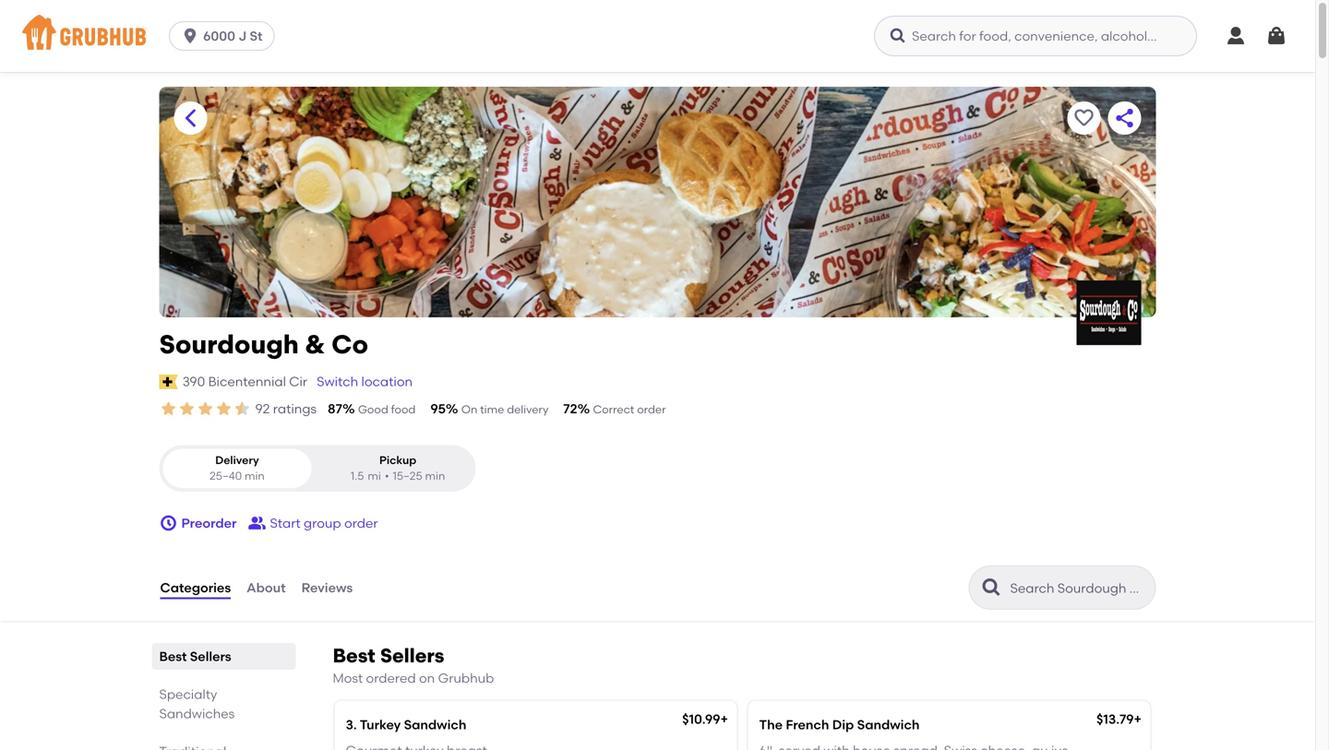 Task type: vqa. For each thing, say whether or not it's contained in the screenshot.
IT
no



Task type: describe. For each thing, give the bounding box(es) containing it.
preorder button
[[159, 507, 237, 540]]

food
[[391, 403, 416, 416]]

2 sandwich from the left
[[857, 717, 920, 733]]

cir
[[289, 374, 308, 390]]

grubhub
[[438, 671, 494, 687]]

svg image inside preorder 'button'
[[159, 514, 178, 533]]

ratings
[[273, 401, 317, 417]]

preorder
[[181, 516, 237, 531]]

pickup 1.5 mi • 15–25 min
[[351, 454, 445, 483]]

25–40
[[210, 470, 242, 483]]

caret left icon image
[[180, 107, 202, 129]]

specialty
[[159, 687, 217, 703]]

delivery
[[507, 403, 549, 416]]

reviews
[[302, 580, 353, 596]]

1 sandwich from the left
[[404, 717, 467, 733]]

location
[[361, 374, 413, 390]]

sourdough & co  logo image
[[1077, 281, 1142, 345]]

j
[[239, 28, 247, 44]]

3. turkey sandwich
[[346, 717, 467, 733]]

save this restaurant image
[[1073, 107, 1095, 129]]

6000 j st button
[[169, 21, 282, 51]]

pickup
[[379, 454, 417, 467]]

main navigation navigation
[[0, 0, 1316, 72]]

0 vertical spatial order
[[637, 403, 666, 416]]

best sellers
[[159, 649, 231, 665]]

sellers for best sellers
[[190, 649, 231, 665]]

$10.99
[[682, 712, 721, 727]]

min inside delivery 25–40 min
[[245, 470, 265, 483]]

92
[[255, 401, 270, 417]]

92 ratings
[[255, 401, 317, 417]]

french
[[786, 717, 829, 733]]

390
[[183, 374, 205, 390]]

best sellers most ordered on grubhub
[[333, 645, 494, 687]]

svg image inside the 6000 j st button
[[181, 27, 200, 45]]

best for best sellers
[[159, 649, 187, 665]]

$10.99 +
[[682, 712, 728, 727]]

3.
[[346, 717, 357, 733]]

15–25
[[393, 470, 423, 483]]

+ for $10.99
[[721, 712, 728, 727]]

people icon image
[[248, 514, 266, 533]]

sandwiches
[[159, 706, 235, 722]]

&
[[305, 329, 325, 360]]

categories
[[160, 580, 231, 596]]

about button
[[246, 555, 287, 621]]

about
[[247, 580, 286, 596]]

correct
[[593, 403, 635, 416]]

turkey
[[360, 717, 401, 733]]

switch
[[317, 374, 358, 390]]

the
[[759, 717, 783, 733]]

best for best sellers most ordered on grubhub
[[333, 645, 376, 668]]

good
[[358, 403, 388, 416]]

Search Sourdough & Co  search field
[[1009, 580, 1150, 597]]

Search for food, convenience, alcohol... search field
[[874, 16, 1197, 56]]



Task type: locate. For each thing, give the bounding box(es) containing it.
switch location
[[317, 374, 413, 390]]

1 horizontal spatial best
[[333, 645, 376, 668]]

reviews button
[[301, 555, 354, 621]]

1 horizontal spatial sellers
[[380, 645, 445, 668]]

delivery 25–40 min
[[210, 454, 265, 483]]

st
[[250, 28, 263, 44]]

dip
[[833, 717, 854, 733]]

order right "group"
[[344, 516, 378, 531]]

0 horizontal spatial +
[[721, 712, 728, 727]]

1.5
[[351, 470, 364, 483]]

1 + from the left
[[721, 712, 728, 727]]

2 + from the left
[[1134, 712, 1142, 727]]

sellers up on
[[380, 645, 445, 668]]

390 bicentennial cir
[[183, 374, 308, 390]]

svg image
[[1225, 25, 1247, 47], [181, 27, 200, 45], [889, 27, 908, 45], [159, 514, 178, 533]]

good food
[[358, 403, 416, 416]]

group
[[304, 516, 341, 531]]

95
[[431, 401, 446, 417]]

on
[[461, 403, 478, 416]]

sellers for best sellers most ordered on grubhub
[[380, 645, 445, 668]]

0 horizontal spatial sandwich
[[404, 717, 467, 733]]

on time delivery
[[461, 403, 549, 416]]

the french dip sandwich
[[759, 717, 920, 733]]

0 horizontal spatial min
[[245, 470, 265, 483]]

0 horizontal spatial order
[[344, 516, 378, 531]]

start group order
[[270, 516, 378, 531]]

$13.79
[[1097, 712, 1134, 727]]

sourdough & co
[[159, 329, 368, 360]]

option group
[[159, 445, 476, 492]]

order right correct
[[637, 403, 666, 416]]

best up most
[[333, 645, 376, 668]]

order inside button
[[344, 516, 378, 531]]

sellers
[[380, 645, 445, 668], [190, 649, 231, 665]]

0 horizontal spatial sellers
[[190, 649, 231, 665]]

save this restaurant button
[[1068, 102, 1101, 135]]

1 horizontal spatial order
[[637, 403, 666, 416]]

1 min from the left
[[245, 470, 265, 483]]

start
[[270, 516, 301, 531]]

1 horizontal spatial min
[[425, 470, 445, 483]]

most
[[333, 671, 363, 687]]

star icon image
[[159, 400, 178, 418], [178, 400, 196, 418], [196, 400, 215, 418], [215, 400, 233, 418], [233, 400, 252, 418], [233, 400, 252, 418]]

order
[[637, 403, 666, 416], [344, 516, 378, 531]]

390 bicentennial cir button
[[182, 372, 308, 392]]

best
[[333, 645, 376, 668], [159, 649, 187, 665]]

min
[[245, 470, 265, 483], [425, 470, 445, 483]]

sourdough
[[159, 329, 299, 360]]

min down the delivery
[[245, 470, 265, 483]]

sandwich right dip
[[857, 717, 920, 733]]

correct order
[[593, 403, 666, 416]]

1 horizontal spatial sandwich
[[857, 717, 920, 733]]

on
[[419, 671, 435, 687]]

co
[[332, 329, 368, 360]]

share icon image
[[1114, 107, 1136, 129]]

72
[[563, 401, 578, 417]]

subscription pass image
[[159, 375, 178, 389]]

$13.79 +
[[1097, 712, 1142, 727]]

1 horizontal spatial +
[[1134, 712, 1142, 727]]

1 vertical spatial order
[[344, 516, 378, 531]]

+
[[721, 712, 728, 727], [1134, 712, 1142, 727]]

time
[[480, 403, 504, 416]]

specialty sandwiches
[[159, 687, 235, 722]]

ordered
[[366, 671, 416, 687]]

6000 j st
[[203, 28, 263, 44]]

categories button
[[159, 555, 232, 621]]

delivery
[[215, 454, 259, 467]]

search icon image
[[981, 577, 1003, 599]]

sellers inside best sellers most ordered on grubhub
[[380, 645, 445, 668]]

switch location button
[[316, 372, 414, 392]]

6000
[[203, 28, 235, 44]]

•
[[385, 470, 389, 483]]

87
[[328, 401, 343, 417]]

mi
[[368, 470, 381, 483]]

best inside best sellers most ordered on grubhub
[[333, 645, 376, 668]]

sandwich
[[404, 717, 467, 733], [857, 717, 920, 733]]

min inside pickup 1.5 mi • 15–25 min
[[425, 470, 445, 483]]

0 horizontal spatial best
[[159, 649, 187, 665]]

2 min from the left
[[425, 470, 445, 483]]

start group order button
[[248, 507, 378, 540]]

sandwich down on
[[404, 717, 467, 733]]

svg image
[[1266, 25, 1288, 47]]

sellers up specialty
[[190, 649, 231, 665]]

bicentennial
[[208, 374, 286, 390]]

best up specialty
[[159, 649, 187, 665]]

+ for $13.79
[[1134, 712, 1142, 727]]

min right 15–25
[[425, 470, 445, 483]]

option group containing delivery 25–40 min
[[159, 445, 476, 492]]



